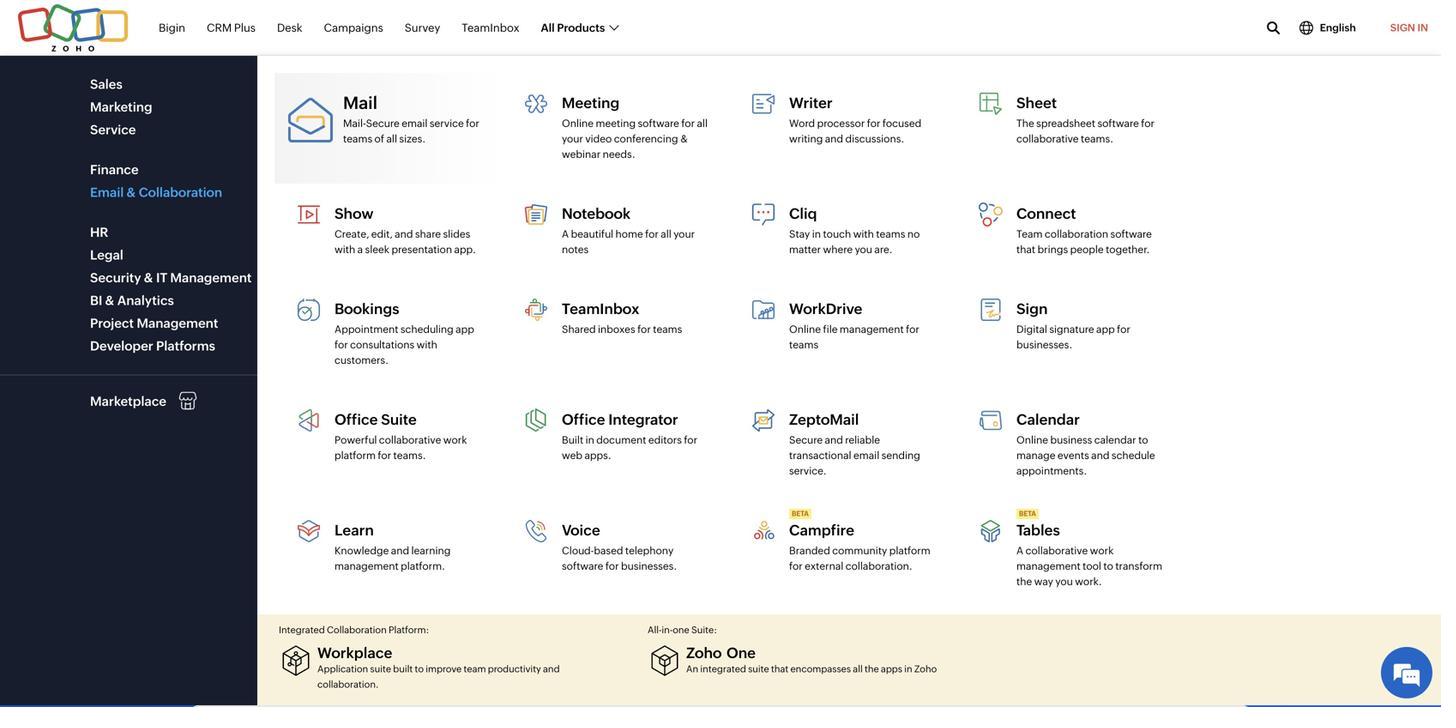 Task type: locate. For each thing, give the bounding box(es) containing it.
enterprise
[[292, 536, 365, 554]]

file
[[824, 324, 838, 335]]

1 horizontal spatial data
[[1044, 444, 1064, 455]]

1 horizontal spatial crm
[[368, 536, 403, 554]]

0 horizontal spatial of
[[375, 133, 385, 145]]

collaboration. down application
[[318, 679, 379, 690]]

suite down one
[[749, 664, 770, 675]]

your inside the notebook a beautiful home for all your notes
[[674, 228, 695, 240]]

processor
[[818, 118, 865, 129]]

teams down 'mail-'
[[343, 133, 373, 145]]

0 horizontal spatial app
[[456, 324, 474, 335]]

for down branded
[[790, 560, 803, 572]]

and down processor
[[825, 133, 844, 145]]

work up tool
[[1091, 545, 1114, 557]]

0 horizontal spatial sign
[[294, 513, 327, 531]]

1 data from the left
[[922, 444, 942, 455]]

1 beta from the left
[[792, 510, 809, 518]]

0 vertical spatial online
[[562, 118, 594, 129]]

collaboration. inside workplace application suite built to improve team productivity and collaboration.
[[318, 679, 379, 690]]

0 vertical spatial work.
[[249, 233, 520, 322]]

all
[[697, 118, 708, 129], [387, 133, 397, 145], [661, 228, 672, 240], [853, 664, 863, 675]]

management up the way on the right bottom of page
[[1017, 560, 1081, 572]]

the
[[990, 425, 1004, 435], [1014, 444, 1028, 455], [291, 467, 314, 485], [265, 536, 289, 554], [1017, 576, 1033, 588], [865, 664, 880, 675]]

software up conferencing
[[638, 118, 680, 129]]

2 horizontal spatial online
[[1017, 434, 1049, 446]]

1 vertical spatial you
[[1056, 576, 1074, 588]]

that inside the connect team collaboration software that brings people together.
[[1017, 244, 1036, 255]]

you're
[[951, 425, 978, 435]]

beta for tables
[[1020, 510, 1037, 518]]

online
[[562, 118, 594, 129], [790, 324, 821, 335], [1017, 434, 1049, 446]]

a down terms of service and
[[1017, 545, 1024, 557]]

0 horizontal spatial to
[[415, 664, 424, 675]]

0 vertical spatial collaboration.
[[846, 560, 913, 572]]

no inside "superfast work. steadfast growth. bring the very best out of your customer-facing teams with robust automation, comprehensive analytics, personalized solutions, and more. sign up and get started in no time—the fastest implementation in the enterprise crm market."
[[480, 513, 499, 531]]

suite left built
[[370, 664, 391, 675]]

zoho crm logo image
[[172, 66, 263, 104]]

no right "touch"
[[908, 228, 920, 240]]

0 horizontal spatial work.
[[249, 233, 520, 322]]

software inside meeting online meeting software for all your video conferencing & webinar needs.
[[638, 118, 680, 129]]

teams up are.
[[877, 228, 906, 240]]

for inside "office integrator built in document editors for web apps."
[[684, 434, 698, 446]]

teams. down spreadsheet
[[1081, 133, 1114, 145]]

one
[[727, 645, 756, 661]]

teaminbox left the all
[[462, 21, 520, 34]]

1 horizontal spatial started
[[963, 188, 1018, 207]]

beta inside beta tables a collaborative work management tool to transform the way you work.
[[1020, 510, 1037, 518]]

be
[[961, 444, 972, 455]]

software up together.
[[1111, 228, 1153, 240]]

0 horizontal spatial you
[[855, 244, 873, 255]]

2 vertical spatial collaborative
[[1026, 545, 1089, 557]]

1 horizontal spatial work.
[[1076, 576, 1103, 588]]

teams inside teaminbox shared inboxes for teams
[[653, 324, 683, 335]]

0 horizontal spatial suite
[[370, 664, 391, 675]]

1 horizontal spatial app
[[1097, 324, 1116, 335]]

0 vertical spatial secure
[[366, 118, 400, 129]]

it
[[156, 270, 167, 285]]

collaboration. down community
[[846, 560, 913, 572]]

office inside office suite powerful collaborative work platform for teams.
[[335, 411, 378, 428]]

your data will be stored in the us data center.
[[901, 444, 1096, 455]]

products
[[557, 21, 605, 34]]

0 horizontal spatial businesses.
[[621, 560, 677, 572]]

of left sizes.
[[375, 133, 385, 145]]

all inside the notebook a beautiful home for all your notes
[[661, 228, 672, 240]]

work. inside "superfast work. steadfast growth. bring the very best out of your customer-facing teams with robust automation, comprehensive analytics, personalized solutions, and more. sign up and get started in no time—the fastest implementation in the enterprise crm market."
[[249, 233, 520, 322]]

0 vertical spatial management
[[170, 270, 252, 285]]

with
[[1022, 188, 1056, 207], [854, 228, 875, 240], [335, 244, 356, 255], [417, 339, 438, 351], [635, 467, 666, 485]]

integrated
[[279, 625, 325, 636]]

and right terms of service 'link'
[[1047, 523, 1064, 534]]

office inside "office integrator built in document editors for web apps."
[[562, 411, 606, 428]]

2 beta from the left
[[1020, 510, 1037, 518]]

to for calendar
[[1139, 434, 1149, 446]]

0 vertical spatial crm
[[207, 21, 232, 34]]

1 vertical spatial secure
[[790, 434, 823, 446]]

2 horizontal spatial management
[[1017, 560, 1081, 572]]

for right inboxes
[[638, 324, 651, 335]]

sign
[[1000, 609, 1022, 622]]

1 horizontal spatial online
[[790, 324, 821, 335]]

collaborative for suite
[[379, 434, 441, 446]]

to inside calendar online business calendar to manage events and schedule appointments.
[[1139, 434, 1149, 446]]

and down "calendar" on the bottom right of the page
[[1092, 450, 1110, 461]]

1 suite from the left
[[370, 664, 391, 675]]

to for workplace
[[415, 664, 424, 675]]

all
[[541, 21, 555, 34]]

online inside meeting online meeting software for all your video conferencing & webinar needs.
[[562, 118, 594, 129]]

app for sign
[[1097, 324, 1116, 335]]

matter
[[790, 244, 821, 255]]

in
[[813, 228, 821, 240], [980, 425, 988, 435], [586, 434, 595, 446], [1004, 444, 1012, 455], [464, 513, 477, 531], [249, 536, 262, 554], [1024, 609, 1033, 622], [905, 664, 913, 675]]

desk
[[277, 21, 303, 34]]

for inside teaminbox shared inboxes for teams
[[638, 324, 651, 335]]

0 vertical spatial collaborative
[[1017, 133, 1079, 145]]

& left it
[[144, 270, 153, 285]]

bookings appointment scheduling app for consultations with customers.
[[335, 300, 474, 366]]

the inside beta tables a collaborative work management tool to transform the way you work.
[[1017, 576, 1033, 588]]

1 vertical spatial online
[[790, 324, 821, 335]]

2 vertical spatial of
[[1001, 523, 1011, 534]]

work inside beta tables a collaborative work management tool to transform the way you work.
[[1091, 545, 1114, 557]]

2 vertical spatial to
[[415, 664, 424, 675]]

community
[[833, 545, 888, 557]]

service inside sales marketing service
[[90, 122, 136, 137]]

& right conferencing
[[681, 133, 688, 145]]

work for tables
[[1091, 545, 1114, 557]]

platform right community
[[890, 545, 931, 557]]

all-in-one suite:
[[648, 625, 718, 636]]

1 horizontal spatial secure
[[790, 434, 823, 446]]

app.
[[454, 244, 476, 255]]

the left the way on the right bottom of page
[[1017, 576, 1033, 588]]

2 suite from the left
[[749, 664, 770, 675]]

for right signature at the right of page
[[1118, 324, 1131, 335]]

1 vertical spatial email
[[854, 450, 880, 461]]

superfast work. steadfast growth. bring the very best out of your customer-facing teams with robust automation, comprehensive analytics, personalized solutions, and more. sign up and get started in no time—the fastest implementation in the enterprise crm market.
[[249, 164, 741, 554]]

1 vertical spatial of
[[413, 467, 427, 485]]

workplace application suite built to improve team productivity and collaboration.
[[318, 645, 560, 690]]

of right 'terms'
[[1001, 523, 1011, 534]]

web
[[562, 450, 583, 461]]

your right home
[[674, 228, 695, 240]]

beta inside "beta campfire branded community platform for external collaboration."
[[792, 510, 809, 518]]

started right get
[[963, 188, 1018, 207]]

get
[[931, 188, 959, 207]]

to inside beta tables a collaborative work management tool to transform the way you work.
[[1104, 560, 1114, 572]]

and right "edit,"
[[395, 228, 413, 240]]

0 horizontal spatial online
[[562, 118, 594, 129]]

online inside the workdrive online file management for teams
[[790, 324, 821, 335]]

management right file
[[840, 324, 904, 335]]

0 vertical spatial work
[[444, 434, 467, 446]]

steadfast
[[249, 303, 697, 391]]

a up the notes
[[562, 228, 569, 240]]

0 horizontal spatial that
[[772, 664, 789, 675]]

get
[[383, 513, 407, 531]]

show create, edit, and share slides with a sleek presentation app.
[[335, 205, 476, 255]]

1 app from the left
[[456, 324, 474, 335]]

teams inside "superfast work. steadfast growth. bring the very best out of your customer-facing teams with robust automation, comprehensive analytics, personalized solutions, and more. sign up and get started in no time—the fastest implementation in the enterprise crm market."
[[588, 467, 631, 485]]

email up sizes.
[[402, 118, 428, 129]]

businesses. down telephony
[[621, 560, 677, 572]]

no down analytics,
[[480, 513, 499, 531]]

in right 'stored'
[[1004, 444, 1012, 455]]

0 horizontal spatial beta
[[792, 510, 809, 518]]

1 vertical spatial collaborative
[[379, 434, 441, 446]]

0 horizontal spatial data
[[922, 444, 942, 455]]

crm plus
[[207, 21, 256, 34]]

service for marketing
[[90, 122, 136, 137]]

1 vertical spatial crm
[[368, 536, 403, 554]]

2 app from the left
[[1097, 324, 1116, 335]]

1 vertical spatial platform
[[890, 545, 931, 557]]

management up 'platforms'
[[137, 316, 218, 331]]

collaboration inside finance email & collaboration
[[139, 185, 222, 200]]

zeptomail
[[790, 411, 859, 428]]

& inside meeting online meeting software for all your video conferencing & webinar needs.
[[681, 133, 688, 145]]

collaborative inside beta tables a collaborative work management tool to transform the way you work.
[[1026, 545, 1089, 557]]

with right "touch"
[[854, 228, 875, 240]]

1 vertical spatial teaminbox
[[562, 300, 640, 317]]

for right meeting
[[682, 118, 695, 129]]

campaigns link
[[324, 12, 383, 44]]

0 vertical spatial teams.
[[1081, 133, 1114, 145]]

that down team
[[1017, 244, 1036, 255]]

1 horizontal spatial collaboration
[[327, 625, 387, 636]]

beta up terms of service and
[[1020, 510, 1037, 518]]

1 horizontal spatial of
[[413, 467, 427, 485]]

digital
[[1017, 324, 1048, 335]]

in right sign
[[1024, 609, 1033, 622]]

0 vertical spatial based
[[1076, 425, 1103, 435]]

the up automation,
[[291, 467, 314, 485]]

of right out
[[413, 467, 427, 485]]

0 horizontal spatial collaboration.
[[318, 679, 379, 690]]

data
[[922, 444, 942, 455], [1044, 444, 1064, 455]]

for right home
[[646, 228, 659, 240]]

mail-
[[343, 118, 366, 129]]

based
[[1076, 425, 1103, 435], [594, 545, 624, 557]]

1 vertical spatial businesses.
[[621, 560, 677, 572]]

collaboration.
[[846, 560, 913, 572], [318, 679, 379, 690]]

a inside the notebook a beautiful home for all your notes
[[562, 228, 569, 240]]

to inside workplace application suite built to improve team productivity and collaboration.
[[415, 664, 424, 675]]

0 horizontal spatial platform
[[335, 450, 376, 461]]

0 horizontal spatial service
[[90, 122, 136, 137]]

sales marketing service
[[90, 77, 152, 137]]

for inside office suite powerful collaborative work platform for teams.
[[378, 450, 391, 461]]

1 horizontal spatial suite
[[749, 664, 770, 675]]

0 horizontal spatial office
[[335, 411, 378, 428]]

app
[[456, 324, 474, 335], [1097, 324, 1116, 335]]

and up platform.
[[391, 545, 409, 557]]

0 horizontal spatial crm
[[207, 21, 232, 34]]

terms
[[973, 523, 1000, 534]]

online for workdrive
[[790, 324, 821, 335]]

platform inside "beta campfire branded community platform for external collaboration."
[[890, 545, 931, 557]]

for down fastest on the bottom of page
[[606, 560, 619, 572]]

service down marketing
[[90, 122, 136, 137]]

1 vertical spatial no
[[480, 513, 499, 531]]

1 horizontal spatial management
[[840, 324, 904, 335]]

0 vertical spatial a
[[562, 228, 569, 240]]

in right built
[[586, 434, 595, 446]]

calendar
[[1095, 434, 1137, 446]]

and up the transactional
[[825, 434, 844, 446]]

sign
[[1017, 300, 1048, 317], [294, 513, 327, 531]]

your
[[562, 133, 584, 145], [1059, 188, 1094, 207], [674, 228, 695, 240], [1119, 425, 1138, 435], [431, 467, 463, 485]]

& right email
[[127, 185, 136, 200]]

online down meeting
[[562, 118, 594, 129]]

in inside the cliq stay in touch with teams no matter where you are.
[[813, 228, 821, 240]]

office for office integrator
[[562, 411, 606, 428]]

based down fastest on the bottom of page
[[594, 545, 624, 557]]

all inside mail mail-secure email service for teams of all sizes.
[[387, 133, 397, 145]]

work up customer-
[[444, 434, 467, 446]]

create,
[[335, 228, 369, 240]]

for inside the workdrive online file management for teams
[[906, 324, 920, 335]]

for inside bookings appointment scheduling app for consultations with customers.
[[335, 339, 348, 351]]

1 horizontal spatial service
[[1012, 523, 1045, 534]]

1 horizontal spatial email
[[854, 450, 880, 461]]

desk link
[[277, 12, 303, 44]]

to right tool
[[1104, 560, 1114, 572]]

sign inside "superfast work. steadfast growth. bring the very best out of your customer-facing teams with robust automation, comprehensive analytics, personalized solutions, and more. sign up and get started in no time—the fastest implementation in the enterprise crm market."
[[294, 513, 327, 531]]

teams.
[[1081, 133, 1114, 145], [394, 450, 426, 461]]

1 horizontal spatial you
[[1056, 576, 1074, 588]]

for up the customers.
[[335, 339, 348, 351]]

beta tables a collaborative work management tool to transform the way you work.
[[1017, 510, 1163, 588]]

that left encompasses
[[772, 664, 789, 675]]

0 horizontal spatial collaboration
[[139, 185, 222, 200]]

webinar
[[562, 148, 601, 160]]

based left on
[[1076, 425, 1103, 435]]

collaborative down suite
[[379, 434, 441, 446]]

1 horizontal spatial a
[[1017, 545, 1024, 557]]

platform inside office suite powerful collaborative work platform for teams.
[[335, 450, 376, 461]]

for right editors
[[684, 434, 698, 446]]

all products
[[541, 21, 605, 34]]

platform down the powerful
[[335, 450, 376, 461]]

editors
[[649, 434, 682, 446]]

schedule
[[1112, 450, 1156, 461]]

platforms
[[156, 339, 215, 354]]

1 horizontal spatial platform
[[890, 545, 931, 557]]

the left apps
[[865, 664, 880, 675]]

1 horizontal spatial teams.
[[1081, 133, 1114, 145]]

None submit
[[901, 550, 1193, 593]]

for inside meeting online meeting software for all your video conferencing & webinar needs.
[[682, 118, 695, 129]]

you right the way on the right bottom of page
[[1056, 576, 1074, 588]]

1 horizontal spatial to
[[1104, 560, 1114, 572]]

teams. up out
[[394, 450, 426, 461]]

all products link
[[541, 12, 618, 44]]

your up "webinar"
[[562, 133, 584, 145]]

1 horizontal spatial work
[[1091, 545, 1114, 557]]

0 vertical spatial sign
[[1017, 300, 1048, 317]]

0 horizontal spatial teams.
[[394, 450, 426, 461]]

the inside one an integrated suite that encompasses all the apps in zoho
[[865, 664, 880, 675]]

software inside sheet the spreadsheet software for collaborative teams.
[[1098, 118, 1140, 129]]

teaminbox for teaminbox shared inboxes for teams
[[562, 300, 640, 317]]

software inside the connect team collaboration software that brings people together.
[[1111, 228, 1153, 240]]

sign left up
[[294, 513, 327, 531]]

1 vertical spatial work.
[[1076, 576, 1103, 588]]

secure down mail
[[366, 118, 400, 129]]

sending
[[882, 450, 921, 461]]

0 vertical spatial email
[[402, 118, 428, 129]]

to
[[1139, 434, 1149, 446], [1104, 560, 1114, 572], [415, 664, 424, 675]]

your up analytics,
[[431, 467, 463, 485]]

marketplace
[[90, 394, 166, 409]]

0 horizontal spatial based
[[594, 545, 624, 557]]

0 horizontal spatial teaminbox
[[462, 21, 520, 34]]

software for connect
[[1111, 228, 1153, 240]]

crm inside "superfast work. steadfast growth. bring the very best out of your customer-facing teams with robust automation, comprehensive analytics, personalized solutions, and more. sign up and get started in no time—the fastest implementation in the enterprise crm market."
[[368, 536, 403, 554]]

data right us
[[1044, 444, 1064, 455]]

writer
[[790, 94, 833, 111]]

collaborative inside office suite powerful collaborative work platform for teams.
[[379, 434, 441, 446]]

terms of service link
[[973, 523, 1045, 534]]

2 office from the left
[[562, 411, 606, 428]]

email inside mail mail-secure email service for teams of all sizes.
[[402, 118, 428, 129]]

in right apps
[[905, 664, 913, 675]]

in inside one an integrated suite that encompasses all the apps in zoho
[[905, 664, 913, 675]]

to right built
[[415, 664, 424, 675]]

collaborative down tables at the bottom right of page
[[1026, 545, 1089, 557]]

2 vertical spatial online
[[1017, 434, 1049, 446]]

0 vertical spatial platform
[[335, 450, 376, 461]]

1 vertical spatial service
[[1012, 523, 1045, 534]]

teams down apps.
[[588, 467, 631, 485]]

secure up the transactional
[[790, 434, 823, 446]]

1 vertical spatial a
[[1017, 545, 1024, 557]]

growth.
[[249, 372, 626, 461]]

project
[[90, 316, 134, 331]]

0 horizontal spatial management
[[335, 560, 399, 572]]

service for of
[[1012, 523, 1045, 534]]

started up market.
[[410, 513, 461, 531]]

software inside voice cloud-based telephony software for businesses.
[[562, 560, 604, 572]]

businesses. down digital
[[1017, 339, 1073, 351]]

1 vertical spatial collaboration.
[[318, 679, 379, 690]]

1 horizontal spatial sign
[[1017, 300, 1048, 317]]

online inside calendar online business calendar to manage events and schedule appointments.
[[1017, 434, 1049, 446]]

no inside the cliq stay in touch with teams no matter where you are.
[[908, 228, 920, 240]]

2 horizontal spatial to
[[1139, 434, 1149, 446]]

0 horizontal spatial a
[[562, 228, 569, 240]]

1 horizontal spatial businesses.
[[1017, 339, 1073, 351]]

teaminbox inside teaminbox shared inboxes for teams
[[562, 300, 640, 317]]

app inside sign digital signature app for businesses.
[[1097, 324, 1116, 335]]

crm down get at left
[[368, 536, 403, 554]]

collaboration up workplace at the bottom left of page
[[327, 625, 387, 636]]

1 vertical spatial that
[[772, 664, 789, 675]]

1 horizontal spatial teaminbox
[[562, 300, 640, 317]]

1 vertical spatial to
[[1104, 560, 1114, 572]]

that inside one an integrated suite that encompasses all the apps in zoho
[[772, 664, 789, 675]]

app inside bookings appointment scheduling app for consultations with customers.
[[456, 324, 474, 335]]

0 vertical spatial started
[[963, 188, 1018, 207]]

service right 'terms'
[[1012, 523, 1045, 534]]

management down knowledge
[[335, 560, 399, 572]]

english
[[1321, 22, 1357, 33]]

of inside mail mail-secure email service for teams of all sizes.
[[375, 133, 385, 145]]

manage
[[1017, 450, 1056, 461]]

1 vertical spatial started
[[410, 513, 461, 531]]

management inside the learn knowledge and learning management platform.
[[335, 560, 399, 572]]

crm left plus
[[207, 21, 232, 34]]

the down more.
[[265, 536, 289, 554]]

teams right inboxes
[[653, 324, 683, 335]]

for inside mail mail-secure email service for teams of all sizes.
[[466, 118, 480, 129]]

0 vertical spatial no
[[908, 228, 920, 240]]

with left a
[[335, 244, 356, 255]]

and right productivity
[[543, 664, 560, 675]]

online for meeting
[[562, 118, 594, 129]]

0 vertical spatial that
[[1017, 244, 1036, 255]]

1 vertical spatial work
[[1091, 545, 1114, 557]]

with up solutions,
[[635, 467, 666, 485]]

for right file
[[906, 324, 920, 335]]

data left "will"
[[922, 444, 942, 455]]

for right service
[[466, 118, 480, 129]]

very
[[317, 467, 348, 485]]

for up discussions.
[[868, 118, 881, 129]]

0 vertical spatial service
[[90, 122, 136, 137]]

for up trial
[[1142, 118, 1155, 129]]

0 vertical spatial businesses.
[[1017, 339, 1073, 351]]

suite inside one an integrated suite that encompasses all the apps in zoho
[[749, 664, 770, 675]]

1 vertical spatial teams.
[[394, 450, 426, 461]]

1 horizontal spatial beta
[[1020, 510, 1037, 518]]

management inside beta tables a collaborative work management tool to transform the way you work.
[[1017, 560, 1081, 572]]

started
[[963, 188, 1018, 207], [410, 513, 461, 531]]

teams inside the cliq stay in touch with teams no matter where you are.
[[877, 228, 906, 240]]

app for bookings
[[456, 324, 474, 335]]

for inside sheet the spreadsheet software for collaborative teams.
[[1142, 118, 1155, 129]]

work inside office suite powerful collaborative work platform for teams.
[[444, 434, 467, 446]]

word
[[790, 118, 816, 129]]

online left file
[[790, 324, 821, 335]]

all inside meeting online meeting software for all your video conferencing & webinar needs.
[[697, 118, 708, 129]]

0 vertical spatial of
[[375, 133, 385, 145]]

based inside voice cloud-based telephony software for businesses.
[[594, 545, 624, 557]]

share
[[415, 228, 441, 240]]

calendar online business calendar to manage events and schedule appointments.
[[1017, 411, 1156, 477]]

started inside "superfast work. steadfast growth. bring the very best out of your customer-facing teams with robust automation, comprehensive analytics, personalized solutions, and more. sign up and get started in no time—the fastest implementation in the enterprise crm market."
[[410, 513, 461, 531]]

teaminbox for teaminbox
[[462, 21, 520, 34]]

0 horizontal spatial started
[[410, 513, 461, 531]]

1 office from the left
[[335, 411, 378, 428]]

stay
[[790, 228, 811, 240]]

0 vertical spatial to
[[1139, 434, 1149, 446]]

0 vertical spatial teaminbox
[[462, 21, 520, 34]]

management right it
[[170, 270, 252, 285]]

powerful
[[335, 434, 377, 446]]

1 horizontal spatial office
[[562, 411, 606, 428]]



Task type: vqa. For each thing, say whether or not it's contained in the screenshot.


Task type: describe. For each thing, give the bounding box(es) containing it.
bigin
[[159, 21, 185, 34]]

your inside "superfast work. steadfast growth. bring the very best out of your customer-facing teams with robust automation, comprehensive analytics, personalized solutions, and more. sign up and get started in no time—the fastest implementation in the enterprise crm market."
[[431, 467, 463, 485]]

spreadsheet
[[1037, 118, 1096, 129]]

workdrive online file management for teams
[[790, 300, 920, 351]]

sign in link
[[1378, 11, 1442, 45]]

you inside beta tables a collaborative work management tool to transform the way you work.
[[1056, 576, 1074, 588]]

collaboration
[[1045, 228, 1109, 240]]

where
[[824, 244, 853, 255]]

a inside beta tables a collaborative work management tool to transform the way you work.
[[1017, 545, 1024, 557]]

appointment
[[335, 324, 399, 335]]

secure inside zeptomail secure and reliable transactional email sending service.
[[790, 434, 823, 446]]

center.
[[1066, 444, 1096, 455]]

suite inside workplace application suite built to improve team productivity and collaboration.
[[370, 664, 391, 675]]

notebook a beautiful home for all your notes
[[562, 205, 695, 255]]

email inside zeptomail secure and reliable transactional email sending service.
[[854, 450, 880, 461]]

analytics
[[117, 293, 174, 308]]

facing
[[539, 467, 584, 485]]

you inside the cliq stay in touch with teams no matter where you are.
[[855, 244, 873, 255]]

online for calendar
[[1017, 434, 1049, 446]]

learn knowledge and learning management platform.
[[335, 522, 451, 572]]

and right up
[[352, 513, 380, 531]]

implementation
[[626, 513, 741, 531]]

together.
[[1106, 244, 1151, 255]]

work for suite
[[444, 434, 467, 446]]

integrated collaboration platform:
[[279, 625, 429, 636]]

bigin link
[[159, 12, 185, 44]]

businesses. inside voice cloud-based telephony software for businesses.
[[621, 560, 677, 572]]

beta campfire branded community platform for external collaboration.
[[790, 510, 931, 572]]

teams inside mail mail-secure email service for teams of all sizes.
[[343, 133, 373, 145]]

mail mail-secure email service for teams of all sizes.
[[343, 93, 480, 145]]

in inside "office integrator built in document editors for web apps."
[[586, 434, 595, 446]]

improve
[[426, 664, 462, 675]]

stored
[[974, 444, 1002, 455]]

sign
[[1391, 22, 1416, 33]]

with inside bookings appointment scheduling app for consultations with customers.
[[417, 339, 438, 351]]

1 vertical spatial management
[[137, 316, 218, 331]]

workplace
[[318, 645, 393, 661]]

conferencing
[[614, 133, 679, 145]]

survey link
[[405, 12, 441, 44]]

transactional
[[790, 450, 852, 461]]

robust
[[669, 467, 715, 485]]

with inside "superfast work. steadfast growth. bring the very best out of your customer-facing teams with robust automation, comprehensive analytics, personalized solutions, and more. sign up and get started in no time—the fastest implementation in the enterprise crm market."
[[635, 467, 666, 485]]

2 data from the left
[[1044, 444, 1064, 455]]

sign digital signature app for businesses.
[[1017, 300, 1131, 351]]

an
[[687, 664, 699, 675]]

ip
[[1140, 425, 1148, 435]]

work. inside beta tables a collaborative work management tool to transform the way you work.
[[1076, 576, 1103, 588]]

collaborative for tables
[[1026, 545, 1089, 557]]

or sign in using
[[987, 609, 1064, 622]]

telephony
[[626, 545, 674, 557]]

superfast
[[249, 164, 696, 252]]

& inside finance email & collaboration
[[127, 185, 136, 200]]

sign inside sign digital signature app for businesses.
[[1017, 300, 1048, 317]]

collaborative inside sheet the spreadsheet software for collaborative teams.
[[1017, 133, 1079, 145]]

service.
[[790, 465, 827, 477]]

for inside "beta campfire branded community platform for external collaboration."
[[790, 560, 803, 572]]

automation,
[[249, 490, 336, 508]]

campfire
[[790, 522, 855, 539]]

bi
[[90, 293, 102, 308]]

team
[[1017, 228, 1043, 240]]

productivity
[[488, 664, 541, 675]]

are.
[[875, 244, 893, 255]]

businesses. inside sign digital signature app for businesses.
[[1017, 339, 1073, 351]]

developer
[[90, 339, 153, 354]]

1 horizontal spatial based
[[1076, 425, 1103, 435]]

tables
[[1017, 522, 1061, 539]]

finance
[[90, 162, 139, 177]]

it
[[901, 425, 907, 435]]

workdrive
[[790, 300, 863, 317]]

with inside show create, edit, and share slides with a sleek presentation app.
[[335, 244, 356, 255]]

plus
[[234, 21, 256, 34]]

notes
[[562, 244, 589, 255]]

sales
[[90, 77, 123, 92]]

all-
[[648, 625, 662, 636]]

looks
[[909, 425, 932, 435]]

terms of service and
[[973, 523, 1066, 534]]

that for connect
[[1017, 244, 1036, 255]]

cliq stay in touch with teams no matter where you are.
[[790, 205, 920, 255]]

built
[[562, 434, 584, 446]]

signature
[[1050, 324, 1095, 335]]

sizes.
[[399, 133, 426, 145]]

built
[[393, 664, 413, 675]]

sheet the spreadsheet software for collaborative teams.
[[1017, 94, 1155, 145]]

and inside show create, edit, and share slides with a sleek presentation app.
[[395, 228, 413, 240]]

in right you're in the bottom right of the page
[[980, 425, 988, 435]]

the up your data will be stored in the us data center.
[[990, 425, 1004, 435]]

office for office suite
[[335, 411, 378, 428]]

in-
[[662, 625, 673, 636]]

your up collaboration
[[1059, 188, 1094, 207]]

teams. inside office suite powerful collaborative work platform for teams.
[[394, 450, 426, 461]]

your left ip
[[1119, 425, 1138, 435]]

inboxes
[[598, 324, 636, 335]]

and inside the learn knowledge and learning management platform.
[[391, 545, 409, 557]]

and inside zeptomail secure and reliable transactional email sending service.
[[825, 434, 844, 446]]

survey
[[405, 21, 441, 34]]

suite:
[[692, 625, 718, 636]]

show
[[335, 205, 374, 222]]

trial
[[1133, 188, 1163, 207]]

and inside 'writer word processor for focused writing and discussions.'
[[825, 133, 844, 145]]

way
[[1035, 576, 1054, 588]]

focused
[[883, 118, 922, 129]]

marketing
[[90, 100, 152, 115]]

free
[[1098, 188, 1129, 207]]

the left us
[[1014, 444, 1028, 455]]

for inside 'writer word processor for focused writing and discussions.'
[[868, 118, 881, 129]]

1 vertical spatial collaboration
[[327, 625, 387, 636]]

analytics,
[[454, 490, 521, 508]]

with up team
[[1022, 188, 1056, 207]]

comprehensive
[[339, 490, 450, 508]]

personalized
[[524, 490, 617, 508]]

scheduling
[[401, 324, 454, 335]]

and down robust
[[692, 490, 720, 508]]

of inside "superfast work. steadfast growth. bring the very best out of your customer-facing teams with robust automation, comprehensive analytics, personalized solutions, and more. sign up and get started in no time—the fastest implementation in the enterprise crm market."
[[413, 467, 427, 485]]

will
[[944, 444, 959, 455]]

teams inside the workdrive online file management for teams
[[790, 339, 819, 351]]

for inside the notebook a beautiful home for all your notes
[[646, 228, 659, 240]]

service
[[430, 118, 464, 129]]

a
[[358, 244, 363, 255]]

one
[[673, 625, 690, 636]]

up
[[330, 513, 349, 531]]

appointments.
[[1017, 465, 1088, 477]]

in down more.
[[249, 536, 262, 554]]

zoho
[[915, 664, 938, 675]]

that for one
[[772, 664, 789, 675]]

sheet
[[1017, 94, 1058, 111]]

& right bi
[[105, 293, 115, 308]]

one an integrated suite that encompasses all the apps in zoho
[[687, 645, 938, 675]]

zeptomail secure and reliable transactional email sending service.
[[790, 411, 921, 477]]

teams. inside sheet the spreadsheet software for collaborative teams.
[[1081, 133, 1114, 145]]

and inside calendar online business calendar to manage events and schedule appointments.
[[1092, 450, 1110, 461]]

with inside the cliq stay in touch with teams no matter where you are.
[[854, 228, 875, 240]]

solutions,
[[620, 490, 689, 508]]

document
[[597, 434, 647, 446]]

for inside sign digital signature app for businesses.
[[1118, 324, 1131, 335]]

in down analytics,
[[464, 513, 477, 531]]

mail
[[343, 93, 378, 113]]

writer word processor for focused writing and discussions.
[[790, 94, 922, 145]]

management inside the workdrive online file management for teams
[[840, 324, 904, 335]]

2 horizontal spatial of
[[1001, 523, 1011, 534]]

and inside workplace application suite built to improve team productivity and collaboration.
[[543, 664, 560, 675]]

learn
[[335, 522, 374, 539]]

all inside one an integrated suite that encompasses all the apps in zoho
[[853, 664, 863, 675]]

software for sheet
[[1098, 118, 1140, 129]]

beta for campfire
[[792, 510, 809, 518]]

secure inside mail mail-secure email service for teams of all sizes.
[[366, 118, 400, 129]]

for inside voice cloud-based telephony software for businesses.
[[606, 560, 619, 572]]

apps
[[881, 664, 903, 675]]

collaboration. inside "beta campfire branded community platform for external collaboration."
[[846, 560, 913, 572]]

your inside meeting online meeting software for all your video conferencing & webinar needs.
[[562, 133, 584, 145]]

software for meeting
[[638, 118, 680, 129]]



